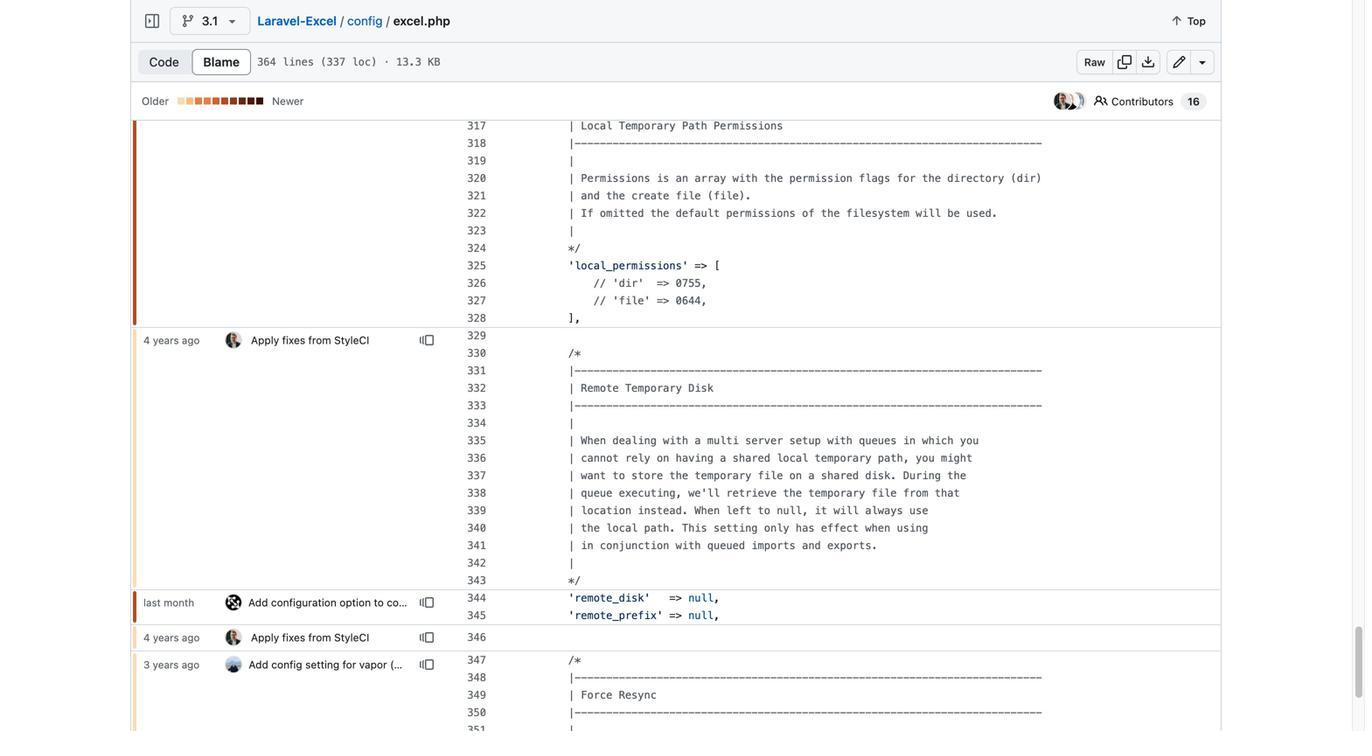 Task type: locate. For each thing, give the bounding box(es) containing it.
permissions up 'omitted'
[[581, 172, 650, 185]]

10 | from the top
[[568, 452, 575, 464]]

versions image left 329
[[420, 333, 434, 347]]

0 vertical spatial in
[[903, 435, 916, 447]]

permissions
[[714, 120, 783, 132], [581, 172, 650, 185]]

/* down ],
[[568, 347, 581, 359]]

1 horizontal spatial file
[[758, 470, 783, 482]]

month for 314
[[164, 54, 194, 66]]

last up 3 on the left of the page
[[143, 596, 161, 609]]

it
[[815, 505, 827, 517]]

1 add from the top
[[248, 54, 268, 66]]

versions image for styleci
[[420, 631, 434, 645]]

2 horizontal spatial file
[[872, 487, 897, 499]]

|- up force at the left bottom of the page
[[568, 672, 581, 684]]

temporary up 'local'
[[538, 54, 589, 66]]

on
[[657, 452, 669, 464], [789, 470, 802, 482]]

and down has
[[802, 540, 821, 552]]

1 vertical spatial versions image
[[420, 631, 434, 645]]

11 | from the top
[[568, 470, 575, 482]]

of right kb
[[499, 54, 509, 66]]

versions image right (
[[420, 658, 434, 672]]

want
[[581, 470, 606, 482]]

2 apply fixes from styleci link from the top
[[251, 334, 369, 346]]

0 vertical spatial last month
[[143, 54, 194, 66]]

a up the having on the bottom
[[695, 435, 701, 447]]

/*
[[568, 347, 581, 359], [568, 654, 581, 666]]

0 vertical spatial file
[[676, 190, 701, 202]]

add configuration option to configure permissions of local temporary … down excel.php
[[248, 54, 601, 66]]

1 vertical spatial add
[[248, 596, 268, 609]]

local
[[581, 120, 613, 132]]

add for 345
[[248, 596, 268, 609]]

configure down excel.php
[[387, 54, 434, 66]]

temporary down queues
[[815, 452, 872, 464]]

1 vertical spatial /*
[[568, 654, 581, 666]]

1 vertical spatial of
[[802, 207, 815, 220]]

month
[[164, 54, 194, 66], [164, 596, 194, 609]]

versions image down excel.php
[[420, 53, 434, 67]]

334
[[467, 417, 486, 429]]

1 configure from the top
[[387, 54, 434, 66]]

0 horizontal spatial file
[[676, 190, 701, 202]]

configuration for 345
[[271, 596, 337, 609]]

configuration down laravel-excel link
[[271, 54, 337, 66]]

2 // from the top
[[594, 295, 606, 307]]

4 |- from the top
[[568, 672, 581, 684]]

setting left vapor
[[305, 659, 340, 671]]

on up the null,
[[789, 470, 802, 482]]

from for 330's versions image
[[308, 334, 331, 346]]

for right flags
[[897, 172, 916, 185]]

store
[[631, 470, 663, 482]]

apply fixes from styleci
[[251, 19, 369, 31], [251, 334, 369, 346], [251, 631, 369, 644]]

will up effect
[[834, 505, 859, 517]]

a down setup
[[808, 470, 815, 482]]

2 vertical spatial apply
[[251, 631, 279, 644]]

shared down server
[[733, 452, 770, 464]]

2 years from the top
[[153, 334, 179, 346]]

0 vertical spatial …
[[592, 54, 601, 66]]

13 | from the top
[[568, 505, 575, 517]]

shared up it
[[821, 470, 859, 482]]

3 versions image from the top
[[420, 333, 434, 347]]

2 vertical spatial apply fixes from styleci
[[251, 631, 369, 644]]

1 ago from the top
[[182, 19, 200, 31]]

2 vertical spatial styleci
[[334, 631, 369, 644]]

1 horizontal spatial setting
[[714, 522, 758, 534]]

/ right excel
[[340, 14, 344, 28]]

2 configuration from the top
[[271, 596, 337, 609]]

1 option from the top
[[340, 54, 371, 66]]

4 for 346
[[143, 631, 150, 644]]

1 vertical spatial a
[[720, 452, 726, 464]]

1 vertical spatial */
[[568, 242, 581, 254]]

1 add configuration option to configure permissions of local temporary … from the top
[[248, 54, 601, 66]]

… up 'local'
[[592, 54, 601, 66]]

0 horizontal spatial on
[[657, 452, 669, 464]]

/* for remote
[[568, 347, 581, 359]]

temporary left path
[[619, 120, 676, 132]]

4 ago from the top
[[182, 659, 200, 671]]

permissions up 345
[[437, 596, 496, 609]]

14 | from the top
[[568, 522, 575, 534]]

1 vertical spatial for
[[342, 659, 356, 671]]

to right want
[[613, 470, 625, 482]]

laravel-excel link
[[257, 14, 337, 28]]

0 vertical spatial apply
[[251, 19, 279, 31]]

add configuration option to configure permissions of local temporary … for 345
[[248, 596, 601, 609]]

0 vertical spatial permissions
[[714, 120, 783, 132]]

2 apply fixes from styleci from the top
[[251, 334, 369, 346]]

patrickbrouwers image
[[1054, 92, 1071, 110]]

apply fixes from styleci for 312
[[251, 19, 369, 31]]

last month down side panel image
[[143, 54, 194, 66]]

fixes for 346
[[282, 631, 305, 644]]

configure up #2682 on the left bottom of the page
[[387, 596, 434, 609]]

in down location
[[581, 540, 594, 552]]

339
[[467, 505, 486, 517]]

resync
[[619, 689, 657, 701]]

on up store
[[657, 452, 669, 464]]

0 vertical spatial 4 years ago
[[143, 19, 200, 31]]

2 vertical spatial */
[[568, 575, 581, 587]]

you up might
[[960, 435, 979, 447]]

1 … from the top
[[592, 54, 601, 66]]

1 / from the left
[[340, 14, 344, 28]]

2 option from the top
[[340, 596, 371, 609]]

fixes for 312
[[282, 19, 305, 31]]

0 vertical spatial configure
[[387, 54, 434, 66]]

1 vertical spatial add configuration option to configure permissions of local temporary … link
[[248, 596, 601, 609]]

contributors
[[1112, 95, 1174, 108]]

permission
[[789, 172, 853, 185]]

top
[[1187, 15, 1206, 27]]

shared
[[733, 452, 770, 464], [821, 470, 859, 482]]

a down the multi
[[720, 452, 726, 464]]

years
[[153, 19, 179, 31], [153, 334, 179, 346], [153, 631, 179, 644], [153, 659, 179, 671]]

0 vertical spatial config
[[347, 14, 383, 28]]

3 4 years ago from the top
[[143, 631, 200, 644]]

1 horizontal spatial /
[[386, 14, 390, 28]]

configuration
[[271, 54, 337, 66], [271, 596, 337, 609]]

apply fixes from styleci link for 346
[[251, 631, 369, 644]]

from inside /* |-------------------------------------------------------------------------- | remote temporary disk |-------------------------------------------------------------------------- | | when dealing with a multi server setup with queues in which you | cannot rely on having a shared local temporary path, you might | want to store the temporary file on a shared disk. during the | queue executing, we'll retrieve the temporary file from that | location instead. when left to null, it will always use | the local path. this setting only has effect when using | in conjunction with queued imports and exports. | */
[[903, 487, 928, 499]]

option up "add config setting for vapor ( #2682"
[[340, 596, 371, 609]]

2 vertical spatial apply fixes from styleci link
[[251, 631, 369, 644]]

apply
[[251, 19, 279, 31], [251, 334, 279, 346], [251, 631, 279, 644]]

1 vertical spatial and
[[802, 540, 821, 552]]

1 add configuration option to configure permissions of local temporary … link from the top
[[248, 54, 601, 66]]

to left 13.3
[[374, 54, 384, 66]]

0 vertical spatial option
[[340, 54, 371, 66]]

0 horizontal spatial in
[[581, 540, 594, 552]]

|
[[568, 120, 575, 132], [568, 155, 575, 167], [568, 172, 575, 185], [568, 190, 575, 202], [568, 207, 575, 220], [568, 225, 575, 237], [568, 382, 575, 394], [568, 417, 575, 429], [568, 435, 575, 447], [568, 452, 575, 464], [568, 470, 575, 482], [568, 487, 575, 499], [568, 505, 575, 517], [568, 522, 575, 534], [568, 540, 575, 552], [568, 557, 575, 569], [568, 689, 575, 701]]

(file).
[[707, 190, 752, 202]]

4 years ago for 312
[[143, 19, 200, 31]]

1 horizontal spatial for
[[897, 172, 916, 185]]

month down git branch icon at top
[[164, 54, 194, 66]]

0 vertical spatial a
[[695, 435, 701, 447]]

1 vertical spatial styleci
[[334, 334, 369, 346]]

of inside the | local temporary path permissions |-------------------------------------------------------------------------- | | permissions is an array with the permission flags for the directory (dir) | and the create file (file). | if omitted the default permissions of the filesystem will be used. | */ 'local_permissions' => [ // 'dir'  => 0755, // 'file' => 0644, ],
[[802, 207, 815, 220]]

temporary up it
[[808, 487, 865, 499]]

in
[[903, 435, 916, 447], [581, 540, 594, 552]]

-
[[581, 137, 587, 150], [587, 137, 594, 150], [594, 137, 600, 150], [600, 137, 606, 150], [606, 137, 613, 150], [613, 137, 619, 150], [619, 137, 625, 150], [625, 137, 631, 150], [631, 137, 638, 150], [638, 137, 644, 150], [644, 137, 650, 150], [650, 137, 657, 150], [657, 137, 663, 150], [663, 137, 669, 150], [669, 137, 676, 150], [676, 137, 682, 150], [682, 137, 688, 150], [688, 137, 695, 150], [695, 137, 701, 150], [701, 137, 707, 150], [707, 137, 714, 150], [714, 137, 720, 150], [720, 137, 726, 150], [726, 137, 733, 150], [733, 137, 739, 150], [739, 137, 745, 150], [745, 137, 752, 150], [752, 137, 758, 150], [758, 137, 764, 150], [764, 137, 770, 150], [770, 137, 777, 150], [777, 137, 783, 150], [783, 137, 789, 150], [789, 137, 796, 150], [796, 137, 802, 150], [802, 137, 808, 150], [808, 137, 815, 150], [815, 137, 821, 150], [821, 137, 827, 150], [827, 137, 834, 150], [834, 137, 840, 150], [840, 137, 846, 150], [846, 137, 853, 150], [853, 137, 859, 150], [859, 137, 865, 150], [865, 137, 872, 150], [872, 137, 878, 150], [878, 137, 884, 150], [884, 137, 891, 150], [891, 137, 897, 150], [897, 137, 903, 150], [903, 137, 909, 150], [909, 137, 916, 150], [916, 137, 922, 150], [922, 137, 928, 150], [928, 137, 935, 150], [935, 137, 941, 150], [941, 137, 947, 150], [947, 137, 954, 150], [954, 137, 960, 150], [960, 137, 966, 150], [966, 137, 973, 150], [973, 137, 979, 150], [979, 137, 985, 150], [985, 137, 992, 150], [992, 137, 998, 150], [998, 137, 1004, 150], [1004, 137, 1011, 150], [1011, 137, 1017, 150], [1017, 137, 1023, 150], [1023, 137, 1030, 150], [1030, 137, 1036, 150], [1036, 137, 1042, 150], [581, 365, 587, 377], [587, 365, 594, 377], [594, 365, 600, 377], [600, 365, 606, 377], [606, 365, 613, 377], [613, 365, 619, 377], [619, 365, 625, 377], [625, 365, 631, 377], [631, 365, 638, 377], [638, 365, 644, 377], [644, 365, 650, 377], [650, 365, 657, 377], [657, 365, 663, 377], [663, 365, 669, 377], [669, 365, 676, 377], [676, 365, 682, 377], [682, 365, 688, 377], [688, 365, 695, 377], [695, 365, 701, 377], [701, 365, 707, 377], [707, 365, 714, 377], [714, 365, 720, 377], [720, 365, 726, 377], [726, 365, 733, 377], [733, 365, 739, 377], [739, 365, 745, 377], [745, 365, 752, 377], [752, 365, 758, 377], [758, 365, 764, 377], [764, 365, 770, 377], [770, 365, 777, 377], [777, 365, 783, 377], [783, 365, 789, 377], [789, 365, 796, 377], [796, 365, 802, 377], [802, 365, 808, 377], [808, 365, 815, 377], [815, 365, 821, 377], [821, 365, 827, 377], [827, 365, 834, 377], [834, 365, 840, 377], [840, 365, 846, 377], [846, 365, 853, 377], [853, 365, 859, 377], [859, 365, 865, 377], [865, 365, 872, 377], [872, 365, 878, 377], [878, 365, 884, 377], [884, 365, 891, 377], [891, 365, 897, 377], [897, 365, 903, 377], [903, 365, 909, 377], [909, 365, 916, 377], [916, 365, 922, 377], [922, 365, 928, 377], [928, 365, 935, 377], [935, 365, 941, 377], [941, 365, 947, 377], [947, 365, 954, 377], [954, 365, 960, 377], [960, 365, 966, 377], [966, 365, 973, 377], [973, 365, 979, 377], [979, 365, 985, 377], [985, 365, 992, 377], [992, 365, 998, 377], [998, 365, 1004, 377], [1004, 365, 1011, 377], [1011, 365, 1017, 377], [1017, 365, 1023, 377], [1023, 365, 1030, 377], [1030, 365, 1036, 377], [1036, 365, 1042, 377], [581, 400, 587, 412], [587, 400, 594, 412], [594, 400, 600, 412], [600, 400, 606, 412], [606, 400, 613, 412], [613, 400, 619, 412], [619, 400, 625, 412], [625, 400, 631, 412], [631, 400, 638, 412], [638, 400, 644, 412], [644, 400, 650, 412], [650, 400, 657, 412], [657, 400, 663, 412], [663, 400, 669, 412], [669, 400, 676, 412], [676, 400, 682, 412], [682, 400, 688, 412], [688, 400, 695, 412], [695, 400, 701, 412], [701, 400, 707, 412], [707, 400, 714, 412], [714, 400, 720, 412], [720, 400, 726, 412], [726, 400, 733, 412], [733, 400, 739, 412], [739, 400, 745, 412], [745, 400, 752, 412], [752, 400, 758, 412], [758, 400, 764, 412], [764, 400, 770, 412], [770, 400, 777, 412], [777, 400, 783, 412], [783, 400, 789, 412], [789, 400, 796, 412], [796, 400, 802, 412], [802, 400, 808, 412], [808, 400, 815, 412], [815, 400, 821, 412], [821, 400, 827, 412], [827, 400, 834, 412], [834, 400, 840, 412], [840, 400, 846, 412], [846, 400, 853, 412], [853, 400, 859, 412], [859, 400, 865, 412], [865, 400, 872, 412], [872, 400, 878, 412], [878, 400, 884, 412], [884, 400, 891, 412], [891, 400, 897, 412], [897, 400, 903, 412], [903, 400, 909, 412], [909, 400, 916, 412], [916, 400, 922, 412], [922, 400, 928, 412], [928, 400, 935, 412], [935, 400, 941, 412], [941, 400, 947, 412], [947, 400, 954, 412], [954, 400, 960, 412], [960, 400, 966, 412], [966, 400, 973, 412], [973, 400, 979, 412], [979, 400, 985, 412], [985, 400, 992, 412], [992, 400, 998, 412], [998, 400, 1004, 412], [1004, 400, 1011, 412], [1011, 400, 1017, 412], [1017, 400, 1023, 412], [1023, 400, 1030, 412], [1030, 400, 1036, 412], [1036, 400, 1042, 412], [581, 672, 587, 684], [587, 672, 594, 684], [594, 672, 600, 684], [600, 672, 606, 684], [606, 672, 613, 684], [613, 672, 619, 684], [619, 672, 625, 684], [625, 672, 631, 684], [631, 672, 638, 684], [638, 672, 644, 684], [644, 672, 650, 684], [650, 672, 657, 684], [657, 672, 663, 684], [663, 672, 669, 684], [669, 672, 676, 684], [676, 672, 682, 684], [682, 672, 688, 684], [688, 672, 695, 684], [695, 672, 701, 684], [701, 672, 707, 684], [707, 672, 714, 684], [714, 672, 720, 684], [720, 672, 726, 684], [726, 672, 733, 684], [733, 672, 739, 684], [739, 672, 745, 684], [745, 672, 752, 684], [752, 672, 758, 684], [758, 672, 764, 684], [764, 672, 770, 684], [770, 672, 777, 684], [777, 672, 783, 684], [783, 672, 789, 684], [789, 672, 796, 684], [796, 672, 802, 684], [802, 672, 808, 684], [808, 672, 815, 684], [815, 672, 821, 684], [821, 672, 827, 684], [827, 672, 834, 684], [834, 672, 840, 684], [840, 672, 846, 684], [846, 672, 853, 684], [853, 672, 859, 684], [859, 672, 865, 684], [865, 672, 872, 684], [872, 672, 878, 684], [878, 672, 884, 684], [884, 672, 891, 684], [891, 672, 897, 684], [897, 672, 903, 684], [903, 672, 909, 684], [909, 672, 916, 684], [916, 672, 922, 684], [922, 672, 928, 684], [928, 672, 935, 684], [935, 672, 941, 684], [941, 672, 947, 684], [947, 672, 954, 684], [954, 672, 960, 684], [960, 672, 966, 684], [966, 672, 973, 684], [973, 672, 979, 684], [979, 672, 985, 684], [985, 672, 992, 684], [992, 672, 998, 684], [998, 672, 1004, 684], [1004, 672, 1011, 684], [1011, 672, 1017, 684], [1017, 672, 1023, 684], [1023, 672, 1030, 684], [1030, 672, 1036, 684], [1036, 672, 1042, 684], [581, 707, 587, 719], [587, 707, 594, 719], [594, 707, 600, 719], [600, 707, 606, 719], [606, 707, 613, 719], [613, 707, 619, 719], [619, 707, 625, 719], [625, 707, 631, 719], [631, 707, 638, 719], [638, 707, 644, 719], [644, 707, 650, 719], [650, 707, 657, 719], [657, 707, 663, 719], [663, 707, 669, 719], [669, 707, 676, 719], [676, 707, 682, 719], [682, 707, 688, 719], [688, 707, 695, 719], [695, 707, 701, 719], [701, 707, 707, 719], [707, 707, 714, 719], [714, 707, 720, 719], [720, 707, 726, 719], [726, 707, 733, 719], [733, 707, 739, 719], [739, 707, 745, 719], [745, 707, 752, 719], [752, 707, 758, 719], [758, 707, 764, 719], [764, 707, 770, 719], [770, 707, 777, 719], [777, 707, 783, 719], [783, 707, 789, 719], [789, 707, 796, 719], [796, 707, 802, 719], [802, 707, 808, 719], [808, 707, 815, 719], [815, 707, 821, 719], [821, 707, 827, 719], [827, 707, 834, 719], [834, 707, 840, 719], [840, 707, 846, 719], [846, 707, 853, 719], [853, 707, 859, 719], [859, 707, 865, 719], [865, 707, 872, 719], [872, 707, 878, 719], [878, 707, 884, 719], [884, 707, 891, 719], [891, 707, 897, 719], [897, 707, 903, 719], [903, 707, 909, 719], [909, 707, 916, 719], [916, 707, 922, 719], [922, 707, 928, 719], [928, 707, 935, 719], [935, 707, 941, 719], [941, 707, 947, 719], [947, 707, 954, 719], [954, 707, 960, 719], [960, 707, 966, 719], [966, 707, 973, 719], [973, 707, 979, 719], [979, 707, 985, 719], [985, 707, 992, 719], [992, 707, 998, 719], [998, 707, 1004, 719], [1004, 707, 1011, 719], [1011, 707, 1017, 719], [1017, 707, 1023, 719], [1023, 707, 1030, 719], [1030, 707, 1036, 719], [1036, 707, 1042, 719]]

top button
[[1162, 9, 1214, 33]]

1 vertical spatial apply fixes from styleci link
[[251, 334, 369, 346]]

setting inside /* |-------------------------------------------------------------------------- | remote temporary disk |-------------------------------------------------------------------------- | | when dealing with a multi server setup with queues in which you | cannot rely on having a shared local temporary path, you might | want to store the temporary file on a shared disk. during the | queue executing, we'll retrieve the temporary file from that | location instead. when left to null, it will always use | the local path. this setting only has effect when using | in conjunction with queued imports and exports. | */
[[714, 522, 758, 534]]

more edit options image
[[1196, 55, 1209, 69]]

1 apply fixes from styleci from the top
[[251, 19, 369, 31]]

you up the during
[[916, 452, 935, 464]]

2 fixes from the top
[[282, 334, 305, 346]]

vapor
[[359, 659, 387, 671]]

1 styleci from the top
[[334, 19, 369, 31]]

0 vertical spatial null
[[688, 592, 714, 604]]

always
[[865, 505, 903, 517]]

*/ down if
[[568, 242, 581, 254]]

1 horizontal spatial you
[[960, 435, 979, 447]]

1 fixes from the top
[[282, 19, 305, 31]]

permissions for 314
[[437, 54, 496, 66]]

4 years from the top
[[153, 659, 179, 671]]

queue
[[581, 487, 613, 499]]

permissions right path
[[714, 120, 783, 132]]

0 vertical spatial add configuration option to configure permissions of local temporary … link
[[248, 54, 601, 66]]

from
[[308, 19, 331, 31], [308, 334, 331, 346], [903, 487, 928, 499], [308, 631, 331, 644]]

of right 344
[[499, 596, 509, 609]]

configure for 345
[[387, 596, 434, 609]]

,
[[714, 592, 720, 604], [714, 610, 720, 622]]

add configuration option to configure permissions of local temporary … link for 345
[[248, 596, 601, 609]]

0 vertical spatial //
[[594, 277, 606, 289]]

1 horizontal spatial on
[[789, 470, 802, 482]]

when
[[581, 435, 606, 447], [695, 505, 720, 517]]

1 vertical spatial //
[[594, 295, 606, 307]]

1 configuration from the top
[[271, 54, 337, 66]]

2 ago from the top
[[182, 334, 200, 346]]

332
[[467, 382, 486, 394]]

config left vapor
[[271, 659, 302, 671]]

4
[[143, 19, 150, 31], [143, 334, 150, 346], [143, 631, 150, 644]]

for inside the | local temporary path permissions |-------------------------------------------------------------------------- | | permissions is an array with the permission flags for the directory (dir) | and the create file (file). | if omitted the default permissions of the filesystem will be used. | */ 'local_permissions' => [ // 'dir'  => 0755, // 'file' => 0644, ],
[[897, 172, 916, 185]]

add
[[248, 54, 268, 66], [248, 596, 268, 609], [249, 659, 268, 671]]

effect
[[821, 522, 859, 534]]

with down this
[[676, 540, 701, 552]]

1 null from the top
[[688, 592, 714, 604]]

0 vertical spatial add configuration option to configure permissions of local temporary …
[[248, 54, 601, 66]]

will inside /* |-------------------------------------------------------------------------- | remote temporary disk |-------------------------------------------------------------------------- | | when dealing with a multi server setup with queues in which you | cannot rely on having a shared local temporary path, you might | want to store the temporary file on a shared disk. during the | queue executing, we'll retrieve the temporary file from that | location instead. when left to null, it will always use | the local path. this setting only has effect when using | in conjunction with queued imports and exports. | */
[[834, 505, 859, 517]]

excel
[[306, 14, 337, 28]]

will left the be
[[916, 207, 941, 220]]

null
[[688, 592, 714, 604], [688, 610, 714, 622]]

3 apply fixes from styleci from the top
[[251, 631, 369, 644]]

1 last month from the top
[[143, 54, 194, 66]]

1 vertical spatial setting
[[305, 659, 340, 671]]

with inside the | local temporary path permissions |-------------------------------------------------------------------------- | | permissions is an array with the permission flags for the directory (dir) | and the create file (file). | if omitted the default permissions of the filesystem will be used. | */ 'local_permissions' => [ // 'dir'  => 0755, // 'file' => 0644, ],
[[733, 172, 758, 185]]

0 vertical spatial and
[[581, 190, 600, 202]]

16 | from the top
[[568, 557, 575, 569]]

the down the having on the bottom
[[669, 470, 688, 482]]

executing,
[[619, 487, 682, 499]]

file down the an on the top of the page
[[676, 190, 701, 202]]

3 apply from the top
[[251, 631, 279, 644]]

// left 'dir'
[[594, 277, 606, 289]]

0 vertical spatial will
[[916, 207, 941, 220]]

317 318 319 320 321 322 323 324 325 326 327 328
[[467, 120, 486, 324]]

versions image
[[420, 596, 434, 610], [420, 631, 434, 645]]

0 vertical spatial versions image
[[420, 596, 434, 610]]

… up 'remote_prefix'
[[592, 596, 601, 609]]

configuration up add config setting for vapor ( link
[[271, 596, 337, 609]]

permissions down (file).
[[726, 207, 796, 220]]

345
[[467, 610, 486, 622]]

the down create
[[650, 207, 669, 220]]

1 vertical spatial 4
[[143, 334, 150, 346]]

of down permission
[[802, 207, 815, 220]]

2 apply from the top
[[251, 334, 279, 346]]

2 add configuration option to configure permissions of local temporary … from the top
[[248, 596, 601, 609]]

=> right 'remote_prefix'
[[669, 610, 682, 622]]

1 vertical spatial config
[[271, 659, 302, 671]]

0 vertical spatial styleci
[[334, 19, 369, 31]]

2 last from the top
[[143, 596, 161, 609]]

path,
[[878, 452, 909, 464]]

1 vertical spatial permissions
[[726, 207, 796, 220]]

=> left 0644, at top
[[657, 295, 669, 307]]

temporary left disk
[[625, 382, 682, 394]]

/ right config link
[[386, 14, 390, 28]]

1 vertical spatial null
[[688, 610, 714, 622]]

15 | from the top
[[568, 540, 575, 552]]

13.3
[[396, 56, 421, 68]]

ago
[[182, 19, 200, 31], [182, 334, 200, 346], [182, 631, 200, 644], [182, 659, 200, 671]]

17 | from the top
[[568, 689, 575, 701]]

temporary inside /* |-------------------------------------------------------------------------- | remote temporary disk |-------------------------------------------------------------------------- | | when dealing with a multi server setup with queues in which you | cannot rely on having a shared local temporary path, you might | want to store the temporary file on a shared disk. during the | queue executing, we'll retrieve the temporary file from that | location instead. when left to null, it will always use | the local path. this setting only has effect when using | in conjunction with queued imports and exports. | */
[[625, 382, 682, 394]]

file up retrieve
[[758, 470, 783, 482]]

#2682
[[394, 659, 427, 671]]

2 … from the top
[[592, 596, 601, 609]]

3 apply fixes from styleci link from the top
[[251, 631, 369, 644]]

2 vertical spatial 4
[[143, 631, 150, 644]]

318
[[467, 137, 486, 150]]

permissions up the 314
[[437, 54, 496, 66]]

2 vertical spatial fixes
[[282, 631, 305, 644]]

the
[[764, 172, 783, 185], [922, 172, 941, 185], [606, 190, 625, 202], [650, 207, 669, 220], [821, 207, 840, 220], [669, 470, 688, 482], [947, 470, 966, 482], [783, 487, 802, 499], [581, 522, 600, 534]]

versions image left 344
[[420, 596, 434, 610]]

file up always
[[872, 487, 897, 499]]

=> right the 'remote_disk'
[[669, 592, 682, 604]]

|- down 'local'
[[568, 137, 581, 150]]

styleci for 346
[[334, 631, 369, 644]]

a
[[695, 435, 701, 447], [720, 452, 726, 464], [808, 470, 815, 482]]

=> left [
[[695, 260, 707, 272]]

323
[[467, 225, 486, 237]]

fixes
[[282, 19, 305, 31], [282, 334, 305, 346], [282, 631, 305, 644]]

1 vertical spatial 4 years ago
[[143, 334, 200, 346]]

1 vertical spatial …
[[592, 596, 601, 609]]

1 vertical spatial ,
[[714, 610, 720, 622]]

|- up remote
[[568, 365, 581, 377]]

1 vertical spatial you
[[916, 452, 935, 464]]

git branch image
[[181, 14, 195, 28]]

remote
[[581, 382, 619, 394]]

1 4 years ago from the top
[[143, 19, 200, 31]]

1 horizontal spatial will
[[916, 207, 941, 220]]

2 add from the top
[[248, 596, 268, 609]]

config
[[347, 14, 383, 28], [271, 659, 302, 671]]

apply fixes from styleci link for 312
[[251, 19, 369, 31]]

// left 'file'
[[594, 295, 606, 307]]

0 horizontal spatial a
[[695, 435, 701, 447]]

newer
[[272, 95, 304, 107]]

2 /* from the top
[[568, 654, 581, 666]]

0 vertical spatial apply fixes from styleci link
[[251, 19, 369, 31]]

0 vertical spatial */
[[518, 32, 581, 45]]

0 vertical spatial of
[[499, 54, 509, 66]]

1 month from the top
[[164, 54, 194, 66]]

//
[[594, 277, 606, 289], [594, 295, 606, 307]]

add configuration option to configure permissions of local temporary … link up 345
[[248, 596, 601, 609]]

|- down remote
[[568, 400, 581, 412]]

1 vertical spatial add configuration option to configure permissions of local temporary …
[[248, 596, 601, 609]]

temporary
[[538, 54, 589, 66], [815, 452, 872, 464], [695, 470, 752, 482], [808, 487, 865, 499], [538, 596, 589, 609]]

1 apply fixes from styleci link from the top
[[251, 19, 369, 31]]

2 add configuration option to configure permissions of local temporary … link from the top
[[248, 596, 601, 609]]

month for 345
[[164, 596, 194, 609]]

will
[[916, 207, 941, 220], [834, 505, 859, 517]]

344
[[467, 592, 486, 604]]

=>
[[695, 260, 707, 272], [657, 277, 669, 289], [657, 295, 669, 307], [669, 592, 682, 604], [669, 610, 682, 622]]

use
[[909, 505, 928, 517]]

1 vertical spatial configure
[[387, 596, 434, 609]]

lines
[[282, 56, 314, 68]]

1 | from the top
[[568, 120, 575, 132]]

1 vertical spatial last month
[[143, 596, 194, 609]]

*/ right 312
[[518, 32, 581, 45]]

1 4 from the top
[[143, 19, 150, 31]]

last for 314
[[143, 54, 161, 66]]

1 vertical spatial configuration
[[271, 596, 337, 609]]

1 apply from the top
[[251, 19, 279, 31]]

add for 314
[[248, 54, 268, 66]]

*/ inside /* |-------------------------------------------------------------------------- | remote temporary disk |-------------------------------------------------------------------------- | | when dealing with a multi server setup with queues in which you | cannot rely on having a shared local temporary path, you might | want to store the temporary file on a shared disk. during the | queue executing, we'll retrieve the temporary file from that | location instead. when left to null, it will always use | the local path. this setting only has effect when using | in conjunction with queued imports and exports. | */
[[568, 575, 581, 587]]

0 vertical spatial on
[[657, 452, 669, 464]]

1 |- from the top
[[568, 137, 581, 150]]

346
[[467, 631, 486, 644]]

config up loc)
[[347, 14, 383, 28]]

2 configure from the top
[[387, 596, 434, 609]]

1 horizontal spatial when
[[695, 505, 720, 517]]

0 vertical spatial for
[[897, 172, 916, 185]]

1 vertical spatial last
[[143, 596, 161, 609]]

1 horizontal spatial and
[[802, 540, 821, 552]]

will inside the | local temporary path permissions |-------------------------------------------------------------------------- | | permissions is an array with the permission flags for the directory (dir) | and the create file (file). | if omitted the default permissions of the filesystem will be used. | */ 'local_permissions' => [ // 'dir'  => 0755, // 'file' => 0644, ],
[[916, 207, 941, 220]]

add configuration option to configure permissions of local temporary … link down excel.php
[[248, 54, 601, 66]]

has
[[796, 522, 815, 534]]

348
[[467, 672, 486, 684]]

2 null from the top
[[688, 610, 714, 622]]

location
[[581, 505, 631, 517]]

the up the null,
[[783, 487, 802, 499]]

0 vertical spatial apply fixes from styleci
[[251, 19, 369, 31]]

last month for 345
[[143, 596, 194, 609]]

2 vertical spatial of
[[499, 596, 509, 609]]

/* up force at the left bottom of the page
[[568, 654, 581, 666]]

2 last month from the top
[[143, 596, 194, 609]]

|- down force at the left bottom of the page
[[568, 707, 581, 719]]

add configuration option to configure permissions of local temporary … up 345
[[248, 596, 601, 609]]

the down location
[[581, 522, 600, 534]]

| inside /* |-------------------------------------------------------------------------- | force resync |--------------------------------------------------------------------------
[[568, 689, 575, 701]]

],
[[568, 312, 581, 324]]

| local temporary path permissions |-------------------------------------------------------------------------- | | permissions is an array with the permission flags for the directory (dir) | and the create file (file). | if omitted the default permissions of the filesystem will be used. | */ 'local_permissions' => [ // 'dir'  => 0755, // 'file' => 0644, ],
[[518, 120, 1042, 324]]

1 vertical spatial temporary
[[625, 382, 682, 394]]

3 fixes from the top
[[282, 631, 305, 644]]

0 horizontal spatial /
[[340, 14, 344, 28]]

1 horizontal spatial permissions
[[714, 120, 783, 132]]

2 versions image from the top
[[420, 631, 434, 645]]

3 styleci from the top
[[334, 631, 369, 644]]

'remote_disk'
[[568, 592, 650, 604]]

1 vertical spatial will
[[834, 505, 859, 517]]

versions image up #2682 link
[[420, 631, 434, 645]]

last down side panel image
[[143, 54, 161, 66]]

/* inside /* |-------------------------------------------------------------------------- | force resync |--------------------------------------------------------------------------
[[568, 654, 581, 666]]

in up path, at the right of the page
[[903, 435, 916, 447]]

3 |- from the top
[[568, 400, 581, 412]]

when up cannot
[[581, 435, 606, 447]]

0 horizontal spatial and
[[581, 190, 600, 202]]

1 last from the top
[[143, 54, 161, 66]]

versions image up kb
[[420, 18, 434, 32]]

'file'
[[613, 295, 650, 307]]

2 month from the top
[[164, 596, 194, 609]]

0 vertical spatial setting
[[714, 522, 758, 534]]

3 4 from the top
[[143, 631, 150, 644]]

0 horizontal spatial you
[[916, 452, 935, 464]]

0 vertical spatial fixes
[[282, 19, 305, 31]]

for left vapor
[[342, 659, 356, 671]]

1 , from the top
[[714, 592, 720, 604]]

1 versions image from the top
[[420, 596, 434, 610]]

9 | from the top
[[568, 435, 575, 447]]

2 vertical spatial permissions
[[437, 596, 496, 609]]

349
[[467, 689, 486, 701]]

temporary up 'remote_prefix'
[[538, 596, 589, 609]]

|- inside the | local temporary path permissions |-------------------------------------------------------------------------- | | permissions is an array with the permission flags for the directory (dir) | and the create file (file). | if omitted the default permissions of the filesystem will be used. | */ 'local_permissions' => [ // 'dir'  => 0755, // 'file' => 0644, ],
[[568, 137, 581, 150]]

2 4 years ago from the top
[[143, 334, 200, 346]]

0 vertical spatial add
[[248, 54, 268, 66]]

1 /* from the top
[[568, 347, 581, 359]]

option left ·
[[340, 54, 371, 66]]

versions image
[[420, 18, 434, 32], [420, 53, 434, 67], [420, 333, 434, 347], [420, 658, 434, 672]]

*/ up the 'remote_disk'
[[568, 575, 581, 587]]

from for versions icon corresponding to styleci
[[308, 631, 331, 644]]

with up (file).
[[733, 172, 758, 185]]

2 versions image from the top
[[420, 53, 434, 67]]

and up if
[[581, 190, 600, 202]]

last for 345
[[143, 596, 161, 609]]

sc 9kayk9 0 image
[[1094, 94, 1108, 108]]

2 vertical spatial 4 years ago
[[143, 631, 200, 644]]

path.
[[644, 522, 676, 534]]

1 vertical spatial month
[[164, 596, 194, 609]]

file view element
[[137, 49, 251, 75]]

last month up 3 years ago
[[143, 596, 194, 609]]

month up 3 years ago
[[164, 596, 194, 609]]

4 for 312
[[143, 19, 150, 31]]

333
[[467, 400, 486, 412]]

temporary
[[619, 120, 676, 132], [625, 382, 682, 394]]

… for 314
[[592, 54, 601, 66]]

and inside /* |-------------------------------------------------------------------------- | remote temporary disk |-------------------------------------------------------------------------- | | when dealing with a multi server setup with queues in which you | cannot rely on having a shared local temporary path, you might | want to store the temporary file on a shared disk. during the | queue executing, we'll retrieve the temporary file from that | location instead. when left to null, it will always use | the local path. this setting only has effect when using | in conjunction with queued imports and exports. | */
[[802, 540, 821, 552]]

1 vertical spatial shared
[[821, 470, 859, 482]]

omitted
[[600, 207, 644, 220]]

4 versions image from the top
[[420, 658, 434, 672]]

setting down the left
[[714, 522, 758, 534]]

styleci
[[334, 19, 369, 31], [334, 334, 369, 346], [334, 631, 369, 644]]

1 vertical spatial option
[[340, 596, 371, 609]]

when down we'll on the bottom of the page
[[695, 505, 720, 517]]

disk
[[688, 382, 714, 394]]

0 vertical spatial temporary
[[619, 120, 676, 132]]

exports.
[[827, 540, 878, 552]]

/* inside /* |-------------------------------------------------------------------------- | remote temporary disk |-------------------------------------------------------------------------- | | when dealing with a multi server setup with queues in which you | cannot rely on having a shared local temporary path, you might | want to store the temporary file on a shared disk. during the | queue executing, we'll retrieve the temporary file from that | location instead. when left to null, it will always use | the local path. this setting only has effect when using | in conjunction with queued imports and exports. | */
[[568, 347, 581, 359]]

1 vertical spatial fixes
[[282, 334, 305, 346]]

apply fixes from styleci for 346
[[251, 631, 369, 644]]



Task type: describe. For each thing, give the bounding box(es) containing it.
3.1 button
[[170, 7, 250, 35]]

1 horizontal spatial config
[[347, 14, 383, 28]]

0 vertical spatial when
[[581, 435, 606, 447]]

used.
[[966, 207, 998, 220]]

364
[[257, 56, 276, 68]]

create
[[631, 190, 669, 202]]

option for 345
[[340, 596, 371, 609]]

is
[[657, 172, 669, 185]]

331
[[467, 365, 486, 377]]

multi
[[707, 435, 739, 447]]

to down retrieve
[[758, 505, 770, 517]]

314
[[467, 67, 486, 80]]

apply for 346
[[251, 631, 279, 644]]

the left permission
[[764, 172, 783, 185]]

/* |-------------------------------------------------------------------------- | force resync |--------------------------------------------------------------------------
[[518, 654, 1042, 719]]

'remote_prefix'
[[568, 610, 663, 622]]

flags
[[859, 172, 891, 185]]

configure for 314
[[387, 54, 434, 66]]

1 // from the top
[[594, 277, 606, 289]]

'local_permissions'
[[568, 260, 688, 272]]

to up vapor
[[374, 596, 384, 609]]

configuration for 314
[[271, 54, 337, 66]]

8 | from the top
[[568, 417, 575, 429]]

the down might
[[947, 470, 966, 482]]

only
[[764, 522, 789, 534]]

'dir'
[[613, 277, 644, 289]]

add configuration option to configure permissions of local temporary … for 314
[[248, 54, 601, 66]]

(dir)
[[1011, 172, 1042, 185]]

320
[[467, 172, 486, 185]]

apply for 312
[[251, 19, 279, 31]]

with right setup
[[827, 435, 853, 447]]

when
[[865, 522, 891, 534]]

versions image for to
[[420, 596, 434, 610]]

3 | from the top
[[568, 172, 575, 185]]

326
[[467, 277, 486, 289]]

versions image for 348
[[420, 658, 434, 672]]

from for 1st versions image from the top of the page
[[308, 19, 331, 31]]

config link
[[347, 14, 383, 28]]

kb
[[428, 56, 440, 68]]

0 horizontal spatial setting
[[305, 659, 340, 671]]

1 years from the top
[[153, 19, 179, 31]]

2 vertical spatial a
[[808, 470, 815, 482]]

338
[[467, 487, 486, 499]]

12 | from the top
[[568, 487, 575, 499]]

temporary up we'll on the bottom of the page
[[695, 470, 752, 482]]

instead.
[[638, 505, 688, 517]]

imports
[[752, 540, 796, 552]]

the left directory
[[922, 172, 941, 185]]

1 versions image from the top
[[420, 18, 434, 32]]

force
[[581, 689, 613, 701]]

0 vertical spatial you
[[960, 435, 979, 447]]

during
[[903, 470, 941, 482]]

5 | from the top
[[568, 207, 575, 220]]

342
[[467, 557, 486, 569]]

filesystem
[[846, 207, 909, 220]]

add config setting for vapor ( #2682
[[249, 659, 427, 671]]

raw
[[1084, 56, 1105, 68]]

1 vertical spatial file
[[758, 470, 783, 482]]

blame
[[203, 55, 240, 69]]

laravel-
[[257, 14, 306, 28]]

3 ago from the top
[[182, 631, 200, 644]]

347 348 349 350
[[467, 654, 486, 719]]

5 |- from the top
[[568, 707, 581, 719]]

option for 314
[[340, 54, 371, 66]]

1 vertical spatial on
[[789, 470, 802, 482]]

… for 345
[[592, 596, 601, 609]]

2 4 from the top
[[143, 334, 150, 346]]

#2682 link
[[394, 659, 427, 671]]

0 horizontal spatial config
[[271, 659, 302, 671]]

edit file image
[[1172, 55, 1186, 69]]

excel.php
[[393, 14, 450, 28]]

330
[[467, 347, 486, 359]]

add config setting for vapor ( link
[[249, 659, 402, 671]]

3 add from the top
[[249, 659, 268, 671]]

be
[[947, 207, 960, 220]]

=> left 0755,
[[657, 277, 669, 289]]

permissions inside the | local temporary path permissions |-------------------------------------------------------------------------- | | permissions is an array with the permission flags for the directory (dir) | and the create file (file). | if omitted the default permissions of the filesystem will be used. | */ 'local_permissions' => [ // 'dir'  => 0755, // 'file' => 0644, ],
[[726, 207, 796, 220]]

344 345
[[467, 592, 486, 622]]

329 330 331 332 333 334 335 336 337 338 339 340 341 342 343
[[467, 330, 486, 587]]

permissions for 345
[[437, 596, 496, 609]]

*/ inside the | local temporary path permissions |-------------------------------------------------------------------------- | | permissions is an array with the permission flags for the directory (dir) | and the create file (file). | if omitted the default permissions of the filesystem will be used. | */ 'local_permissions' => [ // 'dir'  => 0755, // 'file' => 0644, ],
[[568, 242, 581, 254]]

312
[[467, 32, 486, 45]]

7 | from the top
[[568, 382, 575, 394]]

we'll
[[688, 487, 720, 499]]

code
[[149, 55, 179, 69]]

add configuration option to configure permissions of local temporary … link for 314
[[248, 54, 601, 66]]

16
[[1188, 95, 1200, 108]]

file inside the | local temporary path permissions |-------------------------------------------------------------------------- | | permissions is an array with the permission flags for the directory (dir) | and the create file (file). | if omitted the default permissions of the filesystem will be used. | */ 'local_permissions' => [ // 'dir'  => 0755, // 'file' => 0644, ],
[[676, 190, 701, 202]]

directory
[[947, 172, 1004, 185]]

0 horizontal spatial shared
[[733, 452, 770, 464]]

1 horizontal spatial a
[[720, 452, 726, 464]]

'remote_disk' => null , 'remote_prefix' => null ,
[[568, 592, 720, 622]]

2 |- from the top
[[568, 365, 581, 377]]

left
[[726, 505, 752, 517]]

that
[[935, 487, 960, 499]]

the down permission
[[821, 207, 840, 220]]

325
[[467, 260, 486, 272]]

·
[[384, 56, 390, 68]]

of for 345
[[499, 596, 509, 609]]

the up 'omitted'
[[606, 190, 625, 202]]

1 vertical spatial permissions
[[581, 172, 650, 185]]

328
[[467, 312, 486, 324]]

raw link
[[1076, 50, 1113, 74]]

side panel image
[[145, 14, 159, 28]]

3 years from the top
[[153, 631, 179, 644]]

1 horizontal spatial in
[[903, 435, 916, 447]]

styleci for 312
[[334, 19, 369, 31]]

1 vertical spatial in
[[581, 540, 594, 552]]

dealing
[[613, 435, 657, 447]]

/* |-------------------------------------------------------------------------- | remote temporary disk |-------------------------------------------------------------------------- | | when dealing with a multi server setup with queues in which you | cannot rely on having a shared local temporary path, you might | want to store the temporary file on a shared disk. during the | queue executing, we'll retrieve the temporary file from that | location instead. when left to null, it will always use | the local path. this setting only has effect when using | in conjunction with queued imports and exports. | */
[[518, 347, 1042, 587]]

6 | from the top
[[568, 225, 575, 237]]

3.1
[[202, 14, 218, 28]]

343
[[467, 575, 486, 587]]

2 , from the top
[[714, 610, 720, 622]]

rely
[[625, 452, 650, 464]]

0755,
[[676, 277, 707, 289]]

code button
[[137, 49, 191, 75]]

324
[[467, 242, 486, 254]]

4 | from the top
[[568, 190, 575, 202]]

2 | from the top
[[568, 155, 575, 167]]

335
[[467, 435, 486, 447]]

loc)
[[352, 56, 377, 68]]

temporary inside the | local temporary path permissions |-------------------------------------------------------------------------- | | permissions is an array with the permission flags for the directory (dir) | and the create file (file). | if omitted the default permissions of the filesystem will be used. | */ 'local_permissions' => [ // 'dir'  => 0755, // 'file' => 0644, ],
[[619, 120, 676, 132]]

conjunction
[[600, 540, 669, 552]]

1 horizontal spatial shared
[[821, 470, 859, 482]]

2 / from the left
[[386, 14, 390, 28]]

with up the having on the bottom
[[663, 435, 688, 447]]

path
[[682, 120, 707, 132]]

/* for force
[[568, 654, 581, 666]]

copy raw content image
[[1118, 55, 1132, 69]]

4 years ago for 346
[[143, 631, 200, 644]]

0 horizontal spatial for
[[342, 659, 356, 671]]

versions image for 330
[[420, 333, 434, 347]]

[
[[714, 260, 720, 272]]

this
[[682, 522, 707, 534]]

download raw content image
[[1141, 55, 1155, 69]]

364 lines (337 loc) · 13.3 kb
[[257, 56, 440, 68]]

null,
[[777, 505, 808, 517]]

an
[[676, 172, 688, 185]]

having
[[676, 452, 714, 464]]

336
[[467, 452, 486, 464]]

cannot
[[581, 452, 619, 464]]

using
[[897, 522, 928, 534]]

which
[[922, 435, 954, 447]]

321
[[467, 190, 486, 202]]

versions image for 314
[[420, 53, 434, 67]]

and inside the | local temporary path permissions |-------------------------------------------------------------------------- | | permissions is an array with the permission flags for the directory (dir) | and the create file (file). | if omitted the default permissions of the filesystem will be used. | */ 'local_permissions' => [ // 'dir'  => 0755, // 'file' => 0644, ],
[[581, 190, 600, 202]]

of for 314
[[499, 54, 509, 66]]

last month for 314
[[143, 54, 194, 66]]

(
[[390, 659, 394, 671]]

2 styleci from the top
[[334, 334, 369, 346]]

if
[[581, 207, 594, 220]]

(337
[[320, 56, 346, 68]]

queued
[[707, 540, 745, 552]]



Task type: vqa. For each thing, say whether or not it's contained in the screenshot.
1st last from the bottom
yes



